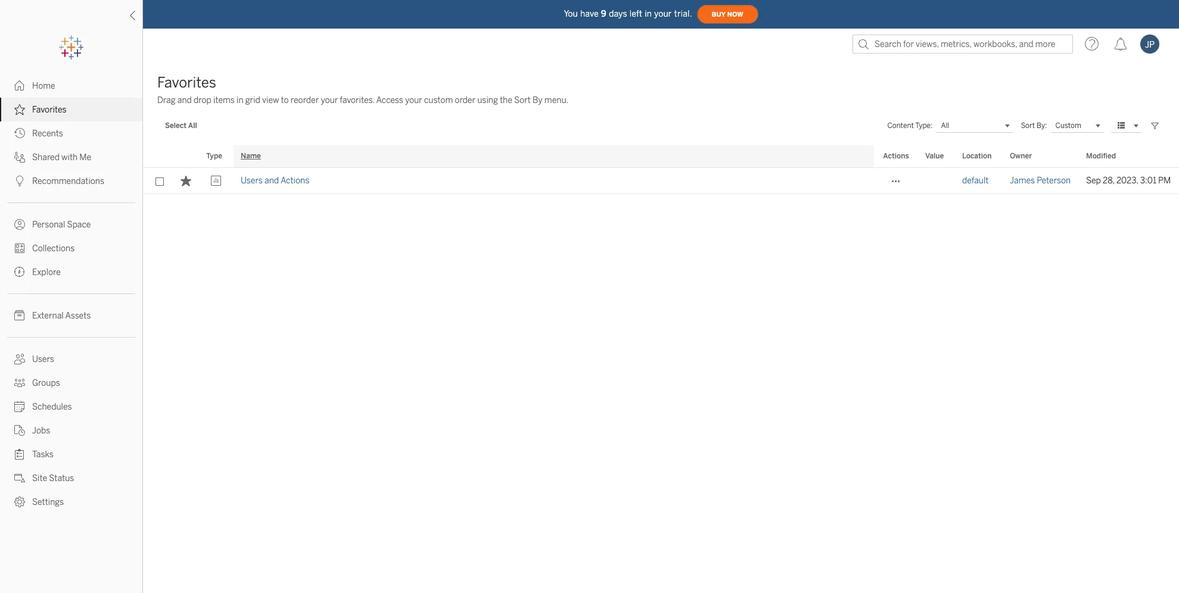 Task type: locate. For each thing, give the bounding box(es) containing it.
10 by text only_f5he34f image from the top
[[14, 449, 25, 460]]

have
[[581, 9, 599, 19]]

personal space
[[32, 220, 91, 230]]

by text only_f5he34f image inside personal space link
[[14, 219, 25, 230]]

drag
[[157, 95, 176, 106]]

favorites inside favorites drag and drop items in grid view to reorder your favorites. access your custom order using the sort by menu.
[[157, 74, 216, 91]]

personal
[[32, 220, 65, 230]]

trial.
[[675, 9, 692, 19]]

by text only_f5he34f image inside schedules link
[[14, 402, 25, 412]]

by text only_f5he34f image for recents
[[14, 128, 25, 139]]

by text only_f5he34f image inside 'jobs' link
[[14, 426, 25, 436]]

all right type:
[[941, 122, 950, 130]]

users down name
[[241, 176, 263, 186]]

by text only_f5he34f image inside shared with me link
[[14, 152, 25, 163]]

external assets
[[32, 311, 91, 321]]

default
[[963, 176, 989, 186]]

external assets link
[[0, 304, 142, 328]]

your
[[655, 9, 672, 19], [321, 95, 338, 106], [405, 95, 422, 106]]

by text only_f5he34f image for shared with me
[[14, 152, 25, 163]]

all right select at left top
[[188, 122, 197, 130]]

by text only_f5he34f image inside the settings link
[[14, 497, 25, 508]]

row
[[143, 168, 1180, 194]]

modified
[[1087, 152, 1117, 160]]

2 by text only_f5he34f image from the top
[[14, 176, 25, 187]]

by text only_f5he34f image left the settings
[[14, 497, 25, 508]]

sort by:
[[1021, 122, 1048, 130]]

3 by text only_f5he34f image from the top
[[14, 128, 25, 139]]

jobs link
[[0, 419, 142, 443]]

9 by text only_f5he34f image from the top
[[14, 426, 25, 436]]

by text only_f5he34f image for groups
[[14, 378, 25, 389]]

1 vertical spatial and
[[265, 176, 279, 186]]

by text only_f5he34f image for personal space
[[14, 219, 25, 230]]

you have 9 days left in your trial.
[[564, 9, 692, 19]]

by text only_f5he34f image left the external
[[14, 311, 25, 321]]

content type:
[[888, 122, 933, 130]]

in left grid
[[237, 95, 244, 106]]

1 by text only_f5he34f image from the top
[[14, 152, 25, 163]]

all inside button
[[188, 122, 197, 130]]

menu.
[[545, 95, 569, 106]]

favorites inside main navigation. press the up and down arrow keys to access links. element
[[32, 105, 67, 115]]

1 vertical spatial in
[[237, 95, 244, 106]]

by text only_f5he34f image for settings
[[14, 497, 25, 508]]

by text only_f5he34f image left shared
[[14, 152, 25, 163]]

0 vertical spatial in
[[645, 9, 652, 19]]

grid
[[143, 145, 1180, 594]]

users inside main navigation. press the up and down arrow keys to access links. element
[[32, 355, 54, 365]]

assets
[[65, 311, 91, 321]]

by text only_f5he34f image inside recommendations "link"
[[14, 176, 25, 187]]

1 horizontal spatial in
[[645, 9, 652, 19]]

site status link
[[0, 467, 142, 491]]

by text only_f5he34f image for home
[[14, 80, 25, 91]]

shared with me
[[32, 153, 91, 163]]

users link
[[0, 348, 142, 371]]

all
[[188, 122, 197, 130], [941, 122, 950, 130]]

users up groups
[[32, 355, 54, 365]]

sep
[[1087, 176, 1102, 186]]

in right left
[[645, 9, 652, 19]]

1 horizontal spatial and
[[265, 176, 279, 186]]

collections link
[[0, 237, 142, 260]]

0 vertical spatial sort
[[514, 95, 531, 106]]

james
[[1010, 176, 1035, 186]]

1 all from the left
[[188, 122, 197, 130]]

1 vertical spatial sort
[[1021, 122, 1035, 130]]

by text only_f5he34f image left site on the bottom of page
[[14, 473, 25, 484]]

favorites drag and drop items in grid view to reorder your favorites. access your custom order using the sort by menu.
[[157, 74, 569, 106]]

by text only_f5he34f image inside the recents link
[[14, 128, 25, 139]]

content
[[888, 122, 914, 130]]

by text only_f5he34f image inside explore link
[[14, 267, 25, 278]]

0 vertical spatial actions
[[884, 152, 909, 160]]

0 vertical spatial users
[[241, 176, 263, 186]]

by text only_f5he34f image inside the users link
[[14, 354, 25, 365]]

by text only_f5he34f image for recommendations
[[14, 176, 25, 187]]

by text only_f5he34f image for explore
[[14, 267, 25, 278]]

your left trial.
[[655, 9, 672, 19]]

and right view icon
[[265, 176, 279, 186]]

1 horizontal spatial users
[[241, 176, 263, 186]]

name
[[241, 152, 261, 160]]

0 vertical spatial and
[[177, 95, 192, 106]]

by text only_f5he34f image left recents
[[14, 128, 25, 139]]

sort left by
[[514, 95, 531, 106]]

1 vertical spatial favorites
[[32, 105, 67, 115]]

by text only_f5he34f image for users
[[14, 354, 25, 365]]

the
[[500, 95, 513, 106]]

main navigation. press the up and down arrow keys to access links. element
[[0, 74, 142, 514]]

by text only_f5he34f image inside collections link
[[14, 243, 25, 254]]

by text only_f5he34f image inside the external assets link
[[14, 311, 25, 321]]

by text only_f5he34f image left jobs
[[14, 426, 25, 436]]

favorites up recents
[[32, 105, 67, 115]]

2 all from the left
[[941, 122, 950, 130]]

0 horizontal spatial and
[[177, 95, 192, 106]]

schedules
[[32, 402, 72, 412]]

1 horizontal spatial favorites
[[157, 74, 216, 91]]

by text only_f5he34f image left explore
[[14, 267, 25, 278]]

items
[[213, 95, 235, 106]]

by text only_f5he34f image left home
[[14, 80, 25, 91]]

by text only_f5he34f image inside tasks link
[[14, 449, 25, 460]]

7 by text only_f5he34f image from the top
[[14, 378, 25, 389]]

by text only_f5he34f image inside groups link
[[14, 378, 25, 389]]

by text only_f5he34f image up groups link
[[14, 354, 25, 365]]

by text only_f5he34f image for site status
[[14, 473, 25, 484]]

by text only_f5he34f image left collections
[[14, 243, 25, 254]]

0 vertical spatial favorites
[[157, 74, 216, 91]]

by text only_f5he34f image left "schedules"
[[14, 402, 25, 412]]

by text only_f5he34f image inside site status link
[[14, 473, 25, 484]]

by text only_f5he34f image left tasks
[[14, 449, 25, 460]]

6 by text only_f5he34f image from the top
[[14, 354, 25, 365]]

your right access
[[405, 95, 422, 106]]

all button
[[937, 119, 1014, 133]]

by text only_f5he34f image for external assets
[[14, 311, 25, 321]]

users
[[241, 176, 263, 186], [32, 355, 54, 365]]

buy
[[712, 10, 726, 18]]

home
[[32, 81, 55, 91]]

select all button
[[157, 119, 205, 133]]

1 horizontal spatial actions
[[884, 152, 909, 160]]

and
[[177, 95, 192, 106], [265, 176, 279, 186]]

favorites
[[157, 74, 216, 91], [32, 105, 67, 115]]

8 by text only_f5he34f image from the top
[[14, 402, 25, 412]]

2 horizontal spatial your
[[655, 9, 672, 19]]

peterson
[[1037, 176, 1071, 186]]

by text only_f5he34f image inside favorites link
[[14, 104, 25, 115]]

12 by text only_f5he34f image from the top
[[14, 497, 25, 508]]

settings link
[[0, 491, 142, 514]]

favorites up drop
[[157, 74, 216, 91]]

5 by text only_f5he34f image from the top
[[14, 243, 25, 254]]

and left drop
[[177, 95, 192, 106]]

settings
[[32, 498, 64, 508]]

0 horizontal spatial sort
[[514, 95, 531, 106]]

4 by text only_f5he34f image from the top
[[14, 219, 25, 230]]

custom button
[[1051, 119, 1105, 133]]

explore
[[32, 268, 61, 278]]

sep 28, 2023, 3:01 pm
[[1087, 176, 1172, 186]]

owner
[[1010, 152, 1033, 160]]

custom
[[424, 95, 453, 106]]

actions
[[884, 152, 909, 160], [281, 176, 310, 186]]

cell
[[919, 168, 956, 194]]

0 horizontal spatial users
[[32, 355, 54, 365]]

by text only_f5he34f image for schedules
[[14, 402, 25, 412]]

1 horizontal spatial all
[[941, 122, 950, 130]]

11 by text only_f5he34f image from the top
[[14, 473, 25, 484]]

3 by text only_f5he34f image from the top
[[14, 267, 25, 278]]

in for you
[[645, 9, 652, 19]]

by text only_f5he34f image for favorites
[[14, 104, 25, 115]]

by text only_f5he34f image inside home link
[[14, 80, 25, 91]]

in inside favorites drag and drop items in grid view to reorder your favorites. access your custom order using the sort by menu.
[[237, 95, 244, 106]]

2 by text only_f5he34f image from the top
[[14, 104, 25, 115]]

buy now button
[[697, 5, 759, 24]]

select all
[[165, 122, 197, 130]]

schedules link
[[0, 395, 142, 419]]

1 by text only_f5he34f image from the top
[[14, 80, 25, 91]]

select
[[165, 122, 187, 130]]

0 horizontal spatial in
[[237, 95, 244, 106]]

in
[[645, 9, 652, 19], [237, 95, 244, 106]]

default link
[[963, 168, 989, 194]]

days
[[609, 9, 628, 19]]

0 horizontal spatial actions
[[281, 176, 310, 186]]

sort
[[514, 95, 531, 106], [1021, 122, 1035, 130]]

your right reorder
[[321, 95, 338, 106]]

users for users and actions
[[241, 176, 263, 186]]

4 by text only_f5he34f image from the top
[[14, 311, 25, 321]]

by text only_f5he34f image
[[14, 80, 25, 91], [14, 104, 25, 115], [14, 128, 25, 139], [14, 219, 25, 230], [14, 243, 25, 254], [14, 354, 25, 365], [14, 378, 25, 389], [14, 402, 25, 412], [14, 426, 25, 436], [14, 449, 25, 460], [14, 473, 25, 484], [14, 497, 25, 508]]

by text only_f5he34f image left personal
[[14, 219, 25, 230]]

Search for views, metrics, workbooks, and more text field
[[853, 35, 1074, 54]]

1 vertical spatial users
[[32, 355, 54, 365]]

grid containing users and actions
[[143, 145, 1180, 594]]

1 horizontal spatial your
[[405, 95, 422, 106]]

by text only_f5he34f image left groups
[[14, 378, 25, 389]]

space
[[67, 220, 91, 230]]

by text only_f5he34f image down home link in the top left of the page
[[14, 104, 25, 115]]

0 horizontal spatial all
[[188, 122, 197, 130]]

home link
[[0, 74, 142, 98]]

sort left by: at right top
[[1021, 122, 1035, 130]]

by text only_f5he34f image left recommendations
[[14, 176, 25, 187]]

0 horizontal spatial favorites
[[32, 105, 67, 115]]

by text only_f5he34f image
[[14, 152, 25, 163], [14, 176, 25, 187], [14, 267, 25, 278], [14, 311, 25, 321]]



Task type: describe. For each thing, give the bounding box(es) containing it.
2023,
[[1117, 176, 1139, 186]]

navigation panel element
[[0, 36, 142, 514]]

pm
[[1159, 176, 1172, 186]]

personal space link
[[0, 213, 142, 237]]

1 horizontal spatial sort
[[1021, 122, 1035, 130]]

groups link
[[0, 371, 142, 395]]

value
[[926, 152, 944, 160]]

sort inside favorites drag and drop items in grid view to reorder your favorites. access your custom order using the sort by menu.
[[514, 95, 531, 106]]

order
[[455, 95, 476, 106]]

drop
[[194, 95, 212, 106]]

favorites for favorites
[[32, 105, 67, 115]]

by text only_f5he34f image for tasks
[[14, 449, 25, 460]]

with
[[61, 153, 78, 163]]

28,
[[1103, 176, 1115, 186]]

jobs
[[32, 426, 50, 436]]

now
[[728, 10, 744, 18]]

and inside row
[[265, 176, 279, 186]]

recents link
[[0, 122, 142, 145]]

left
[[630, 9, 643, 19]]

site
[[32, 474, 47, 484]]

access
[[376, 95, 403, 106]]

collections
[[32, 244, 75, 254]]

in for favorites
[[237, 95, 244, 106]]

explore link
[[0, 260, 142, 284]]

status
[[49, 474, 74, 484]]

row containing users and actions
[[143, 168, 1180, 194]]

tasks link
[[0, 443, 142, 467]]

all inside dropdown button
[[941, 122, 950, 130]]

users and actions
[[241, 176, 310, 186]]

location
[[963, 152, 992, 160]]

list view image
[[1116, 120, 1127, 131]]

by text only_f5he34f image for collections
[[14, 243, 25, 254]]

view image
[[211, 176, 221, 187]]

tasks
[[32, 450, 54, 460]]

shared
[[32, 153, 60, 163]]

reorder
[[291, 95, 319, 106]]

site status
[[32, 474, 74, 484]]

groups
[[32, 379, 60, 389]]

to
[[281, 95, 289, 106]]

favorites link
[[0, 98, 142, 122]]

external
[[32, 311, 64, 321]]

shared with me link
[[0, 145, 142, 169]]

using
[[478, 95, 498, 106]]

grid
[[245, 95, 260, 106]]

type
[[206, 152, 222, 160]]

by:
[[1037, 122, 1048, 130]]

recents
[[32, 129, 63, 139]]

recommendations
[[32, 176, 104, 187]]

recommendations link
[[0, 169, 142, 193]]

custom
[[1056, 121, 1082, 129]]

james peterson link
[[1010, 168, 1071, 194]]

me
[[79, 153, 91, 163]]

users and actions link
[[241, 168, 310, 194]]

favorites for favorites drag and drop items in grid view to reorder your favorites. access your custom order using the sort by menu.
[[157, 74, 216, 91]]

and inside favorites drag and drop items in grid view to reorder your favorites. access your custom order using the sort by menu.
[[177, 95, 192, 106]]

favorites.
[[340, 95, 375, 106]]

type:
[[916, 122, 933, 130]]

9
[[601, 9, 607, 19]]

by
[[533, 95, 543, 106]]

view
[[262, 95, 279, 106]]

buy now
[[712, 10, 744, 18]]

1 vertical spatial actions
[[281, 176, 310, 186]]

3:01
[[1141, 176, 1157, 186]]

0 horizontal spatial your
[[321, 95, 338, 106]]

users for users
[[32, 355, 54, 365]]

by text only_f5he34f image for jobs
[[14, 426, 25, 436]]

james peterson
[[1010, 176, 1071, 186]]

you
[[564, 9, 578, 19]]



Task type: vqa. For each thing, say whether or not it's contained in the screenshot.
7th by text only_f5he34f icon
yes



